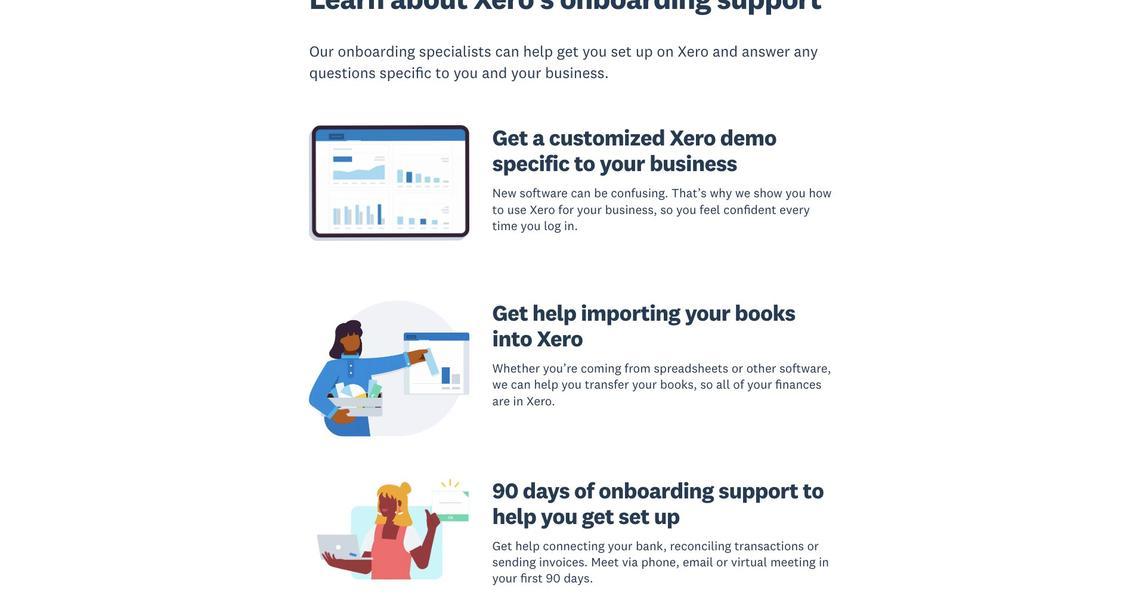 Task type: describe. For each thing, give the bounding box(es) containing it.
you're
[[543, 360, 578, 376]]

whether you're coming from spreadsheets or other software, we can help you transfer your books, so all of your finances are in xero.
[[492, 360, 831, 409]]

help inside 90 days of onboarding support to help you get set up
[[492, 502, 536, 530]]

xero inside the get help importing your books into xero
[[537, 325, 583, 353]]

set inside 90 days of onboarding support to help you get set up
[[619, 502, 649, 530]]

meeting
[[770, 554, 816, 570]]

xero inside "our onboarding specialists can help get you set up on xero and answer any questions specific to you and your business."
[[678, 42, 709, 61]]

get for get help connecting your bank, reconciling transactions or sending invoices. meet via phone, email or virtual meeting in your first 90 days.
[[492, 538, 512, 554]]

so inside "whether you're coming from spreadsheets or other software, we can help you transfer your books, so all of your finances are in xero."
[[700, 377, 713, 393]]

your inside "our onboarding specialists can help get you set up on xero and answer any questions specific to you and your business."
[[511, 63, 541, 82]]

xero inside new software can be confusing. that's why we show you how to use xero for your business, so you feel confident every time you log in.
[[530, 201, 555, 218]]

reconciling
[[670, 538, 731, 554]]

whether
[[492, 360, 540, 376]]

help inside "whether you're coming from spreadsheets or other software, we can help you transfer your books, so all of your finances are in xero."
[[534, 377, 558, 393]]

set inside "our onboarding specialists can help get you set up on xero and answer any questions specific to you and your business."
[[611, 42, 632, 61]]

your inside the get help importing your books into xero
[[685, 299, 730, 327]]

answer
[[742, 42, 790, 61]]

up inside 90 days of onboarding support to help you get set up
[[654, 502, 680, 530]]

business
[[650, 149, 737, 177]]

get help connecting your bank, reconciling transactions or sending invoices. meet via phone, email or virtual meeting in your first 90 days.
[[492, 538, 829, 586]]

specific inside "our onboarding specialists can help get you set up on xero and answer any questions specific to you and your business."
[[380, 63, 432, 82]]

0 vertical spatial and
[[713, 42, 738, 61]]

all
[[716, 377, 730, 393]]

90 days of onboarding support to help you get set up
[[492, 476, 824, 530]]

connecting
[[543, 538, 605, 554]]

we inside new software can be confusing. that's why we show you how to use xero for your business, so you feel confident every time you log in.
[[735, 185, 751, 201]]

support
[[719, 476, 798, 504]]

time
[[492, 218, 518, 234]]

help inside get help connecting your bank, reconciling transactions or sending invoices. meet via phone, email or virtual meeting in your first 90 days.
[[515, 538, 540, 554]]

get a customized xero demo specific to your business
[[492, 124, 777, 177]]

customized
[[549, 124, 665, 152]]

0 horizontal spatial or
[[716, 554, 728, 570]]

specific inside get a customized xero demo specific to your business
[[492, 149, 570, 177]]

new software can be confusing. that's why we show you how to use xero for your business, so you feel confident every time you log in.
[[492, 185, 832, 234]]

help inside the get help importing your books into xero
[[532, 299, 576, 327]]

get for get a customized xero demo specific to your business
[[492, 124, 528, 152]]

any
[[794, 42, 818, 61]]

you down use
[[521, 218, 541, 234]]

are
[[492, 393, 510, 409]]

transactions
[[735, 538, 804, 554]]

be
[[594, 185, 608, 201]]

90 inside 90 days of onboarding support to help you get set up
[[492, 476, 518, 504]]

of inside "whether you're coming from spreadsheets or other software, we can help you transfer your books, so all of your finances are in xero."
[[733, 377, 744, 393]]

your down other
[[747, 377, 772, 393]]

get for get help importing your books into xero
[[492, 299, 528, 327]]

use
[[507, 201, 527, 218]]

books
[[735, 299, 795, 327]]

other
[[746, 360, 776, 376]]

your down sending
[[492, 570, 517, 586]]

software
[[520, 185, 568, 201]]

why
[[710, 185, 732, 201]]

confusing.
[[611, 185, 668, 201]]



Task type: vqa. For each thing, say whether or not it's contained in the screenshot.
Email email field
no



Task type: locate. For each thing, give the bounding box(es) containing it.
0 horizontal spatial specific
[[380, 63, 432, 82]]

get up sending
[[492, 538, 512, 554]]

xero up 'that's'
[[670, 124, 716, 152]]

and left answer
[[713, 42, 738, 61]]

1 horizontal spatial up
[[654, 502, 680, 530]]

in inside get help connecting your bank, reconciling transactions or sending invoices. meet via phone, email or virtual meeting in your first 90 days.
[[819, 554, 829, 570]]

you up every
[[786, 185, 806, 201]]

in right meeting
[[819, 554, 829, 570]]

of right the all
[[733, 377, 744, 393]]

transfer
[[585, 377, 629, 393]]

help inside "our onboarding specialists can help get you set up on xero and answer any questions specific to you and your business."
[[523, 42, 553, 61]]

get
[[557, 42, 579, 61], [582, 502, 614, 530]]

importing
[[581, 299, 680, 327]]

our onboarding specialists can help get you set up on xero and answer any questions specific to you and your business.
[[309, 42, 818, 82]]

specific
[[380, 63, 432, 82], [492, 149, 570, 177]]

questions
[[309, 63, 376, 82]]

xero up you're on the bottom of page
[[537, 325, 583, 353]]

90 inside get help connecting your bank, reconciling transactions or sending invoices. meet via phone, email or virtual meeting in your first 90 days.
[[546, 570, 561, 586]]

xero inside get a customized xero demo specific to your business
[[670, 124, 716, 152]]

of right days
[[574, 476, 594, 504]]

to up be
[[574, 149, 595, 177]]

1 vertical spatial and
[[482, 63, 507, 82]]

1 horizontal spatial 90
[[546, 570, 561, 586]]

set
[[611, 42, 632, 61], [619, 502, 649, 530]]

can down whether
[[511, 377, 531, 393]]

0 horizontal spatial we
[[492, 377, 508, 393]]

can inside new software can be confusing. that's why we show you how to use xero for your business, so you feel confident every time you log in.
[[571, 185, 591, 201]]

you up business.
[[583, 42, 607, 61]]

1 vertical spatial set
[[619, 502, 649, 530]]

1 horizontal spatial so
[[700, 377, 713, 393]]

or right email
[[716, 554, 728, 570]]

1 horizontal spatial and
[[713, 42, 738, 61]]

or inside "whether you're coming from spreadsheets or other software, we can help you transfer your books, so all of your finances are in xero."
[[732, 360, 743, 376]]

to inside 90 days of onboarding support to help you get set up
[[803, 476, 824, 504]]

of
[[733, 377, 744, 393], [574, 476, 594, 504]]

get up whether
[[492, 299, 528, 327]]

invoices.
[[539, 554, 588, 570]]

1 vertical spatial onboarding
[[599, 476, 714, 504]]

first
[[520, 570, 543, 586]]

your
[[511, 63, 541, 82], [600, 149, 645, 177], [577, 201, 602, 218], [685, 299, 730, 327], [632, 377, 657, 393], [747, 377, 772, 393], [608, 538, 633, 554], [492, 570, 517, 586]]

of inside 90 days of onboarding support to help you get set up
[[574, 476, 594, 504]]

bank,
[[636, 538, 667, 554]]

xero.
[[527, 393, 555, 409]]

0 horizontal spatial of
[[574, 476, 594, 504]]

log
[[544, 218, 561, 234]]

help
[[523, 42, 553, 61], [532, 299, 576, 327], [534, 377, 558, 393], [492, 502, 536, 530], [515, 538, 540, 554]]

we inside "whether you're coming from spreadsheets or other software, we can help you transfer your books, so all of your finances are in xero."
[[492, 377, 508, 393]]

specific up software
[[492, 149, 570, 177]]

on
[[657, 42, 674, 61]]

your up confusing.
[[600, 149, 645, 177]]

0 horizontal spatial so
[[660, 201, 673, 218]]

books,
[[660, 377, 697, 393]]

can inside "our onboarding specialists can help get you set up on xero and answer any questions specific to you and your business."
[[495, 42, 519, 61]]

and
[[713, 42, 738, 61], [482, 63, 507, 82]]

1 horizontal spatial or
[[732, 360, 743, 376]]

set left on at the right top of page
[[611, 42, 632, 61]]

0 vertical spatial get
[[557, 42, 579, 61]]

you down you're on the bottom of page
[[562, 377, 582, 393]]

onboarding
[[338, 42, 415, 61], [599, 476, 714, 504]]

xero down software
[[530, 201, 555, 218]]

3 get from the top
[[492, 538, 512, 554]]

specialists
[[419, 42, 491, 61]]

every
[[780, 201, 810, 218]]

0 vertical spatial so
[[660, 201, 673, 218]]

2 horizontal spatial or
[[807, 538, 819, 554]]

can
[[495, 42, 519, 61], [571, 185, 591, 201], [511, 377, 531, 393]]

2 vertical spatial can
[[511, 377, 531, 393]]

demo
[[720, 124, 777, 152]]

business.
[[545, 63, 609, 82]]

onboarding inside "our onboarding specialists can help get you set up on xero and answer any questions specific to you and your business."
[[338, 42, 415, 61]]

we up are
[[492, 377, 508, 393]]

up
[[636, 42, 653, 61], [654, 502, 680, 530]]

1 horizontal spatial specific
[[492, 149, 570, 177]]

we
[[735, 185, 751, 201], [492, 377, 508, 393]]

virtual
[[731, 554, 767, 570]]

0 vertical spatial can
[[495, 42, 519, 61]]

1 vertical spatial specific
[[492, 149, 570, 177]]

feel
[[700, 201, 720, 218]]

or
[[732, 360, 743, 376], [807, 538, 819, 554], [716, 554, 728, 570]]

2 get from the top
[[492, 299, 528, 327]]

0 horizontal spatial in
[[513, 393, 523, 409]]

email
[[683, 554, 713, 570]]

so inside new software can be confusing. that's why we show you how to use xero for your business, so you feel confident every time you log in.
[[660, 201, 673, 218]]

can inside "whether you're coming from spreadsheets or other software, we can help you transfer your books, so all of your finances are in xero."
[[511, 377, 531, 393]]

1 vertical spatial get
[[582, 502, 614, 530]]

our
[[309, 42, 334, 61]]

spreadsheets
[[654, 360, 729, 376]]

0 vertical spatial get
[[492, 124, 528, 152]]

you
[[583, 42, 607, 61], [454, 63, 478, 82], [786, 185, 806, 201], [676, 201, 696, 218], [521, 218, 541, 234], [562, 377, 582, 393], [541, 502, 577, 530]]

0 vertical spatial 90
[[492, 476, 518, 504]]

get
[[492, 124, 528, 152], [492, 299, 528, 327], [492, 538, 512, 554]]

or left other
[[732, 360, 743, 376]]

days
[[523, 476, 570, 504]]

get inside 90 days of onboarding support to help you get set up
[[582, 502, 614, 530]]

1 vertical spatial of
[[574, 476, 594, 504]]

1 horizontal spatial onboarding
[[599, 476, 714, 504]]

to down specialists
[[435, 63, 450, 82]]

you inside 90 days of onboarding support to help you get set up
[[541, 502, 577, 530]]

1 vertical spatial can
[[571, 185, 591, 201]]

1 vertical spatial get
[[492, 299, 528, 327]]

coming
[[581, 360, 621, 376]]

get inside the get help importing your books into xero
[[492, 299, 528, 327]]

that's
[[672, 185, 707, 201]]

get help importing your books into xero
[[492, 299, 795, 353]]

to down new at left top
[[492, 201, 504, 218]]

confident
[[724, 201, 777, 218]]

get inside get a customized xero demo specific to your business
[[492, 124, 528, 152]]

into
[[492, 325, 532, 353]]

in
[[513, 393, 523, 409], [819, 554, 829, 570]]

to inside new software can be confusing. that's why we show you how to use xero for your business, so you feel confident every time you log in.
[[492, 201, 504, 218]]

can left be
[[571, 185, 591, 201]]

0 vertical spatial up
[[636, 42, 653, 61]]

onboarding inside 90 days of onboarding support to help you get set up
[[599, 476, 714, 504]]

0 vertical spatial we
[[735, 185, 751, 201]]

your up the via
[[608, 538, 633, 554]]

and down specialists
[[482, 63, 507, 82]]

get up business.
[[557, 42, 579, 61]]

get left the a
[[492, 124, 528, 152]]

xero
[[678, 42, 709, 61], [670, 124, 716, 152], [530, 201, 555, 218], [537, 325, 583, 353]]

you down specialists
[[454, 63, 478, 82]]

0 vertical spatial onboarding
[[338, 42, 415, 61]]

your left books
[[685, 299, 730, 327]]

finances
[[775, 377, 822, 393]]

get inside get help connecting your bank, reconciling transactions or sending invoices. meet via phone, email or virtual meeting in your first 90 days.
[[492, 538, 512, 554]]

90
[[492, 476, 518, 504], [546, 570, 561, 586]]

0 horizontal spatial onboarding
[[338, 42, 415, 61]]

you inside "whether you're coming from spreadsheets or other software, we can help you transfer your books, so all of your finances are in xero."
[[562, 377, 582, 393]]

show
[[754, 185, 783, 201]]

0 vertical spatial of
[[733, 377, 744, 393]]

your inside get a customized xero demo specific to your business
[[600, 149, 645, 177]]

or up meeting
[[807, 538, 819, 554]]

via
[[622, 554, 638, 570]]

1 get from the top
[[492, 124, 528, 152]]

for
[[558, 201, 574, 218]]

1 vertical spatial so
[[700, 377, 713, 393]]

1 horizontal spatial in
[[819, 554, 829, 570]]

up left on at the right top of page
[[636, 42, 653, 61]]

get inside "our onboarding specialists can help get you set up on xero and answer any questions specific to you and your business."
[[557, 42, 579, 61]]

can right specialists
[[495, 42, 519, 61]]

days.
[[564, 570, 593, 586]]

set up bank,
[[619, 502, 649, 530]]

in.
[[564, 218, 578, 234]]

up inside "our onboarding specialists can help get you set up on xero and answer any questions specific to you and your business."
[[636, 42, 653, 61]]

0 vertical spatial specific
[[380, 63, 432, 82]]

1 vertical spatial 90
[[546, 570, 561, 586]]

in inside "whether you're coming from spreadsheets or other software, we can help you transfer your books, so all of your finances are in xero."
[[513, 393, 523, 409]]

90 left days
[[492, 476, 518, 504]]

specific down specialists
[[380, 63, 432, 82]]

1 horizontal spatial get
[[582, 502, 614, 530]]

your left business.
[[511, 63, 541, 82]]

2 vertical spatial get
[[492, 538, 512, 554]]

xero right on at the right top of page
[[678, 42, 709, 61]]

so
[[660, 201, 673, 218], [700, 377, 713, 393]]

get up 'connecting'
[[582, 502, 614, 530]]

1 horizontal spatial of
[[733, 377, 744, 393]]

meet
[[591, 554, 619, 570]]

business,
[[605, 201, 657, 218]]

1 horizontal spatial we
[[735, 185, 751, 201]]

up up bank,
[[654, 502, 680, 530]]

so down 'that's'
[[660, 201, 673, 218]]

you up 'connecting'
[[541, 502, 577, 530]]

we up confident
[[735, 185, 751, 201]]

1 vertical spatial we
[[492, 377, 508, 393]]

software,
[[780, 360, 831, 376]]

to
[[435, 63, 450, 82], [574, 149, 595, 177], [492, 201, 504, 218], [803, 476, 824, 504]]

0 vertical spatial set
[[611, 42, 632, 61]]

so left the all
[[700, 377, 713, 393]]

0 vertical spatial in
[[513, 393, 523, 409]]

0 horizontal spatial 90
[[492, 476, 518, 504]]

0 horizontal spatial and
[[482, 63, 507, 82]]

in right are
[[513, 393, 523, 409]]

to inside get a customized xero demo specific to your business
[[574, 149, 595, 177]]

1 vertical spatial in
[[819, 554, 829, 570]]

sending
[[492, 554, 536, 570]]

your down from
[[632, 377, 657, 393]]

90 down invoices.
[[546, 570, 561, 586]]

onboarding up bank,
[[599, 476, 714, 504]]

0 horizontal spatial get
[[557, 42, 579, 61]]

onboarding up questions
[[338, 42, 415, 61]]

to right support
[[803, 476, 824, 504]]

phone,
[[641, 554, 680, 570]]

0 horizontal spatial up
[[636, 42, 653, 61]]

how
[[809, 185, 832, 201]]

your down be
[[577, 201, 602, 218]]

your inside new software can be confusing. that's why we show you how to use xero for your business, so you feel confident every time you log in.
[[577, 201, 602, 218]]

to inside "our onboarding specialists can help get you set up on xero and answer any questions specific to you and your business."
[[435, 63, 450, 82]]

new
[[492, 185, 517, 201]]

you down 'that's'
[[676, 201, 696, 218]]

a
[[532, 124, 544, 152]]

from
[[625, 360, 651, 376]]

1 vertical spatial up
[[654, 502, 680, 530]]



